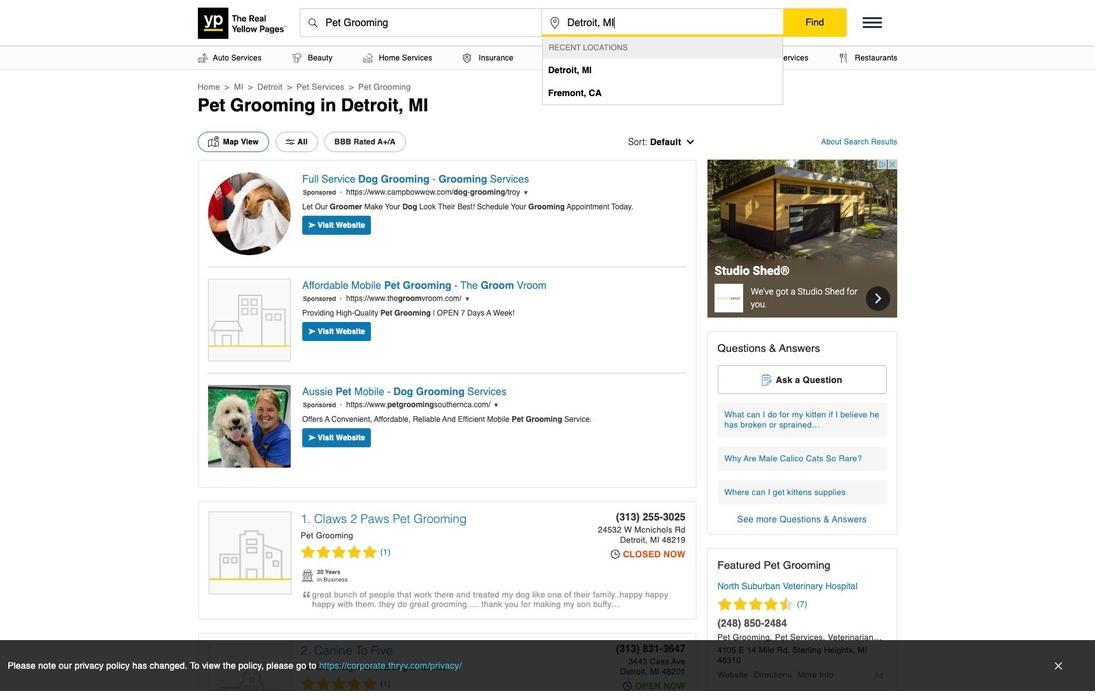 Task type: vqa. For each thing, say whether or not it's contained in the screenshot.
Become
no



Task type: locate. For each thing, give the bounding box(es) containing it.
browse beauty image
[[293, 53, 301, 63]]

browse insurance image
[[464, 53, 471, 63]]

canine to five - pet grooming image
[[209, 644, 291, 691]]

browse home services image
[[364, 53, 373, 63]]

ask a question image
[[762, 374, 773, 386]]

Find a business text field
[[300, 9, 541, 37]]

yp image
[[301, 569, 314, 583]]



Task type: describe. For each thing, give the bounding box(es) containing it.
the real yellow pages logo image
[[198, 8, 287, 39]]

Where? text field
[[542, 9, 783, 37]]

claws 2 paws pet grooming - pet grooming image
[[209, 512, 291, 595]]

browse restaurants image
[[840, 53, 848, 63]]

advertisement element
[[707, 159, 898, 318]]

browse auto services image
[[198, 53, 208, 63]]



